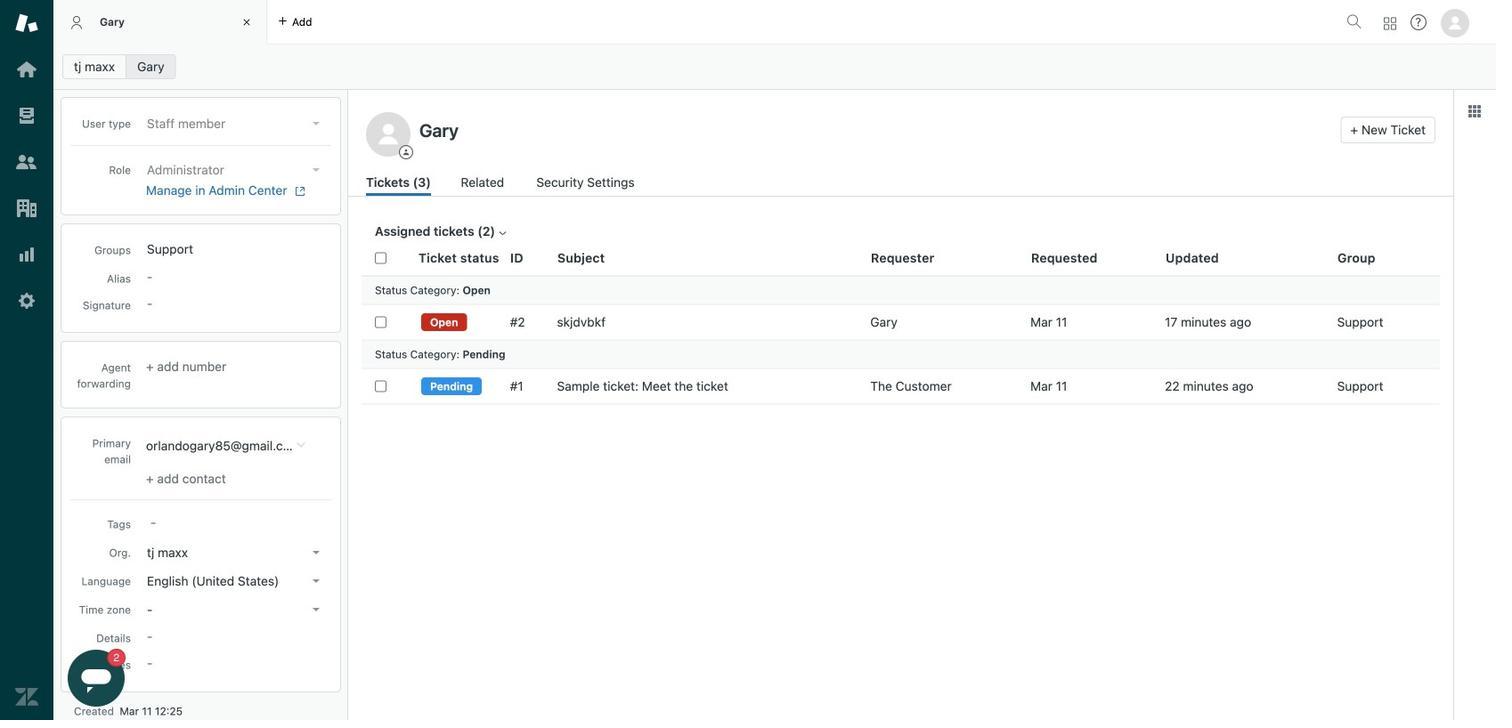 Task type: locate. For each thing, give the bounding box(es) containing it.
apps image
[[1468, 104, 1482, 118]]

arrow down image
[[313, 168, 320, 172]]

- field
[[143, 513, 327, 533]]

zendesk image
[[15, 686, 38, 709]]

reporting image
[[15, 243, 38, 266]]

arrow down image
[[313, 122, 320, 126], [313, 551, 320, 555], [313, 580, 320, 583], [313, 608, 320, 612]]

tab
[[53, 0, 267, 45]]

None checkbox
[[375, 317, 387, 328], [375, 381, 387, 392], [375, 317, 387, 328], [375, 381, 387, 392]]

2 arrow down image from the top
[[313, 551, 320, 555]]

zendesk products image
[[1384, 17, 1396, 30]]

grid
[[348, 240, 1453, 720]]

None text field
[[414, 117, 1334, 143]]



Task type: describe. For each thing, give the bounding box(es) containing it.
Select All Tickets checkbox
[[375, 252, 387, 264]]

organizations image
[[15, 197, 38, 220]]

views image
[[15, 104, 38, 127]]

secondary element
[[53, 49, 1496, 85]]

get started image
[[15, 58, 38, 81]]

get help image
[[1411, 14, 1427, 30]]

main element
[[0, 0, 53, 720]]

admin image
[[15, 289, 38, 313]]

close image
[[238, 13, 256, 31]]

customers image
[[15, 151, 38, 174]]

zendesk support image
[[15, 12, 38, 35]]

4 arrow down image from the top
[[313, 608, 320, 612]]

3 arrow down image from the top
[[313, 580, 320, 583]]

1 arrow down image from the top
[[313, 122, 320, 126]]

tabs tab list
[[53, 0, 1339, 45]]



Task type: vqa. For each thing, say whether or not it's contained in the screenshot.
menu
no



